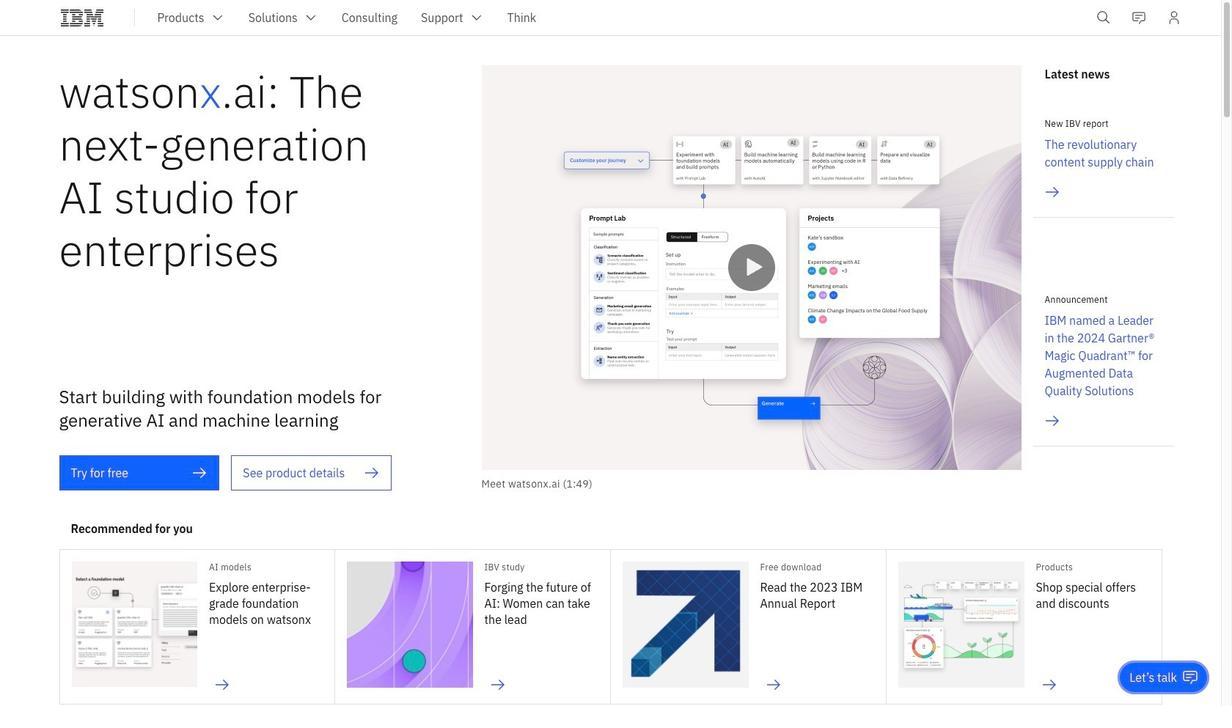 Task type: locate. For each thing, give the bounding box(es) containing it.
let's talk element
[[1130, 670, 1177, 686]]



